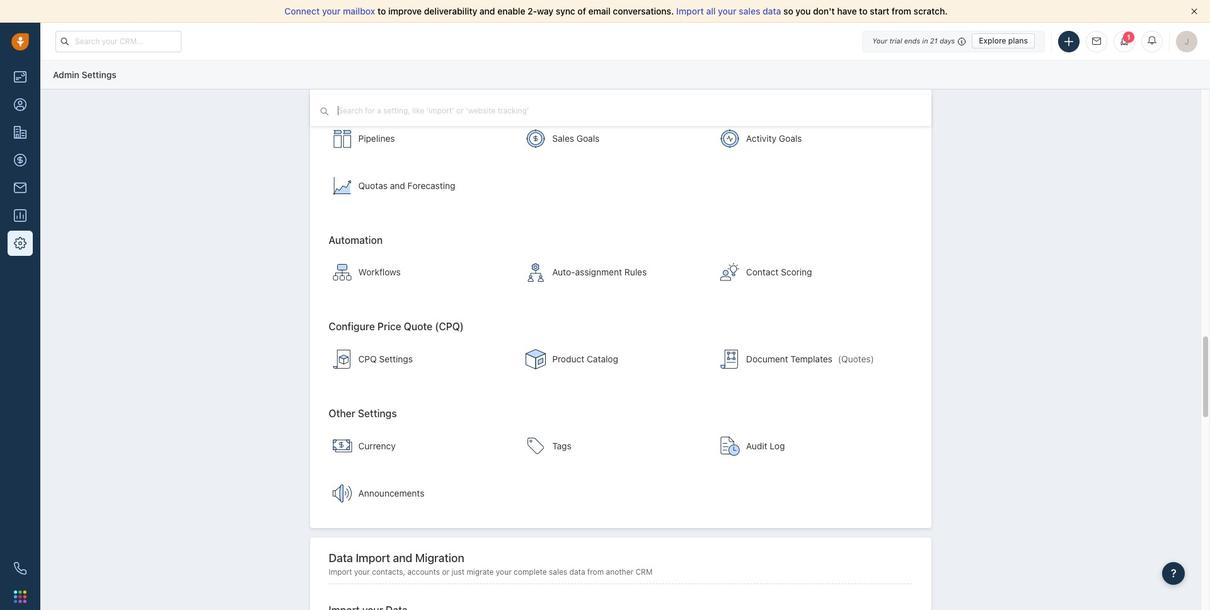 Task type: describe. For each thing, give the bounding box(es) containing it.
activity
[[746, 133, 777, 143]]

pipelines link
[[326, 116, 516, 160]]

email
[[588, 6, 611, 16]]

trial
[[890, 37, 902, 45]]

configure
[[329, 321, 375, 332]]

1
[[1127, 33, 1131, 41]]

ends
[[904, 37, 920, 45]]

21
[[930, 37, 938, 45]]

assign user and team goals for specific time periods image for activity goals
[[720, 128, 740, 149]]

plans
[[1008, 36, 1028, 45]]

scratch.
[[914, 6, 948, 16]]

sync
[[556, 6, 575, 16]]

sales inside data import and migration import your contacts, accounts or just migrate your complete sales data from another crm
[[549, 567, 567, 577]]

Search for a setting, like 'import' or 'website tracking' text field
[[337, 105, 577, 117]]

configure price quote (cpq)
[[329, 321, 464, 332]]

quotes
[[841, 354, 871, 365]]

mailbox
[[343, 6, 375, 16]]

product catalog link
[[520, 337, 710, 382]]

deliverability
[[424, 6, 477, 16]]

send email image
[[1092, 37, 1101, 46]]

0 vertical spatial from
[[892, 6, 912, 16]]

migrate
[[467, 567, 494, 577]]

contact scoring
[[746, 267, 812, 278]]

templates
[[791, 354, 833, 365]]

use freddy ai's scoring capabilities to give your contacts a score out of 100 image
[[720, 263, 740, 283]]

all
[[706, 6, 716, 16]]

quotas and forecasting link
[[326, 164, 516, 208]]

set up automated actions based on trigger conditions image
[[332, 263, 352, 283]]

other
[[329, 408, 355, 419]]

other settings
[[329, 408, 397, 419]]

accounts
[[407, 567, 440, 577]]

manage all your currencies and their conversion rates image
[[332, 436, 352, 456]]

settings for cpq settings
[[379, 354, 413, 365]]

have
[[837, 6, 857, 16]]

close image
[[1191, 8, 1198, 14]]

settings for other settings
[[358, 408, 397, 419]]

and left 'enable'
[[480, 6, 495, 16]]

or
[[442, 567, 450, 577]]

catalog
[[587, 354, 618, 365]]

product catalog
[[552, 354, 618, 365]]

document
[[746, 354, 788, 365]]

pipelines for pipelines
[[358, 133, 395, 143]]

of
[[578, 6, 586, 16]]

activity goals link
[[714, 116, 904, 160]]

auto-assignment rules link
[[520, 251, 710, 295]]

connect your mailbox to improve deliverability and enable 2-way sync of email conversations. import all your sales data so you don't have to start from scratch.
[[285, 6, 948, 16]]

workflows link
[[326, 251, 516, 295]]

price
[[378, 321, 401, 332]]

cpq settings
[[358, 354, 413, 365]]

contacts,
[[372, 567, 405, 577]]

announcements
[[358, 488, 424, 499]]

currency
[[358, 441, 396, 451]]

admin settings
[[53, 69, 116, 80]]

connect your mailbox link
[[285, 6, 378, 16]]

improve
[[388, 6, 422, 16]]

and right quotas
[[390, 180, 405, 191]]

and inside data import and migration import your contacts, accounts or just migrate your complete sales data from another crm
[[393, 552, 412, 565]]

data import and migration import your contacts, accounts or just migrate your complete sales data from another crm
[[329, 552, 653, 577]]

days
[[940, 37, 955, 45]]

0 vertical spatial sales
[[739, 6, 760, 16]]

auto-
[[552, 267, 575, 278]]

another
[[606, 567, 634, 577]]

your trial ends in 21 days
[[873, 37, 955, 45]]

0 horizontal spatial import
[[329, 567, 352, 577]]

cpq settings link
[[326, 337, 516, 382]]

admin
[[53, 69, 79, 80]]

(
[[838, 354, 841, 365]]

create templates for quotes, proposals, ndas or any other type of document image
[[720, 349, 740, 370]]

so
[[784, 6, 793, 16]]

audit log link
[[714, 424, 904, 468]]

your left "contacts,"
[[354, 567, 370, 577]]

sales goals link
[[520, 116, 710, 160]]

rules
[[625, 267, 647, 278]]

pipelines and goals
[[329, 100, 420, 111]]

document templates ( quotes )
[[746, 354, 874, 365]]

freshworks switcher image
[[14, 591, 26, 603]]

auto-assignment rules
[[552, 267, 647, 278]]

explore plans link
[[972, 33, 1035, 49]]

pipelines for pipelines and goals
[[329, 100, 371, 111]]

activity goals
[[746, 133, 802, 143]]

sales goals
[[552, 133, 600, 143]]

product
[[552, 354, 585, 365]]

connect
[[285, 6, 320, 16]]

your right all
[[718, 6, 737, 16]]

quotas
[[358, 180, 388, 191]]

cpq
[[358, 354, 377, 365]]

1 horizontal spatial import
[[356, 552, 390, 565]]

set rules to assign contacts, accounts, deals to the right sales reps image
[[526, 263, 546, 283]]

quote
[[404, 321, 433, 332]]

1 link
[[1114, 31, 1135, 52]]

scoring
[[781, 267, 812, 278]]

2-
[[528, 6, 537, 16]]



Task type: vqa. For each thing, say whether or not it's contained in the screenshot.
'MICROSOFT TEAMS' for Microsoft Teams button related to the left Zoom 'button'
no



Task type: locate. For each thing, give the bounding box(es) containing it.
explore
[[979, 36, 1006, 45]]

from inside data import and migration import your contacts, accounts or just migrate your complete sales data from another crm
[[587, 567, 604, 577]]

import left all
[[676, 6, 704, 16]]

and up pipelines link
[[374, 100, 391, 111]]

tags link
[[520, 424, 710, 468]]

1 vertical spatial from
[[587, 567, 604, 577]]

goals up pipelines link
[[394, 100, 420, 111]]

goals right "activity"
[[779, 133, 802, 143]]

way
[[537, 6, 554, 16]]

import down the data
[[329, 567, 352, 577]]

pipelines up create up to 10 pipelines to suit your sales process icon
[[329, 100, 371, 111]]

assign user and team goals for specific time periods image left sales
[[526, 128, 546, 149]]

1 horizontal spatial to
[[859, 6, 868, 16]]

just
[[452, 567, 465, 577]]

crm
[[636, 567, 653, 577]]

create up to 10 pipelines to suit your sales process image
[[332, 128, 352, 149]]

quotas and forecasting
[[358, 180, 455, 191]]

import up "contacts,"
[[356, 552, 390, 565]]

1 horizontal spatial assign user and team goals for specific time periods image
[[720, 128, 740, 149]]

explore plans
[[979, 36, 1028, 45]]

1 vertical spatial pipelines
[[358, 133, 395, 143]]

0 horizontal spatial assign user and team goals for specific time periods image
[[526, 128, 546, 149]]

settings inside "cpq settings" link
[[379, 354, 413, 365]]

audit log
[[746, 441, 785, 451]]

keep track of everything your users have done in the crm image
[[720, 436, 740, 456]]

sales right all
[[739, 6, 760, 16]]

1 assign user and team goals for specific time periods image from the left
[[526, 128, 546, 149]]

and
[[480, 6, 495, 16], [374, 100, 391, 111], [390, 180, 405, 191], [393, 552, 412, 565]]

audit
[[746, 441, 768, 451]]

goals for sales goals
[[577, 133, 600, 143]]

announcements link
[[326, 472, 516, 516]]

Search your CRM... text field
[[55, 31, 182, 52]]

2 vertical spatial import
[[329, 567, 352, 577]]

sales
[[552, 133, 574, 143]]

(cpq)
[[435, 321, 464, 332]]

assign user and team goals for specific time periods image for sales goals
[[526, 128, 546, 149]]

share news with your team without stepping away from the crm image
[[332, 484, 352, 504]]

goals for activity goals
[[779, 133, 802, 143]]

migration
[[415, 552, 464, 565]]

data left another
[[570, 567, 585, 577]]

0 horizontal spatial goals
[[394, 100, 420, 111]]

contact scoring link
[[714, 251, 904, 295]]

settings for admin settings
[[82, 69, 116, 80]]

0 horizontal spatial data
[[570, 567, 585, 577]]

from
[[892, 6, 912, 16], [587, 567, 604, 577]]

data inside data import and migration import your contacts, accounts or just migrate your complete sales data from another crm
[[570, 567, 585, 577]]

add products to deals, add prices in different currencies image
[[332, 349, 352, 370]]

make accurate sales forecasts by letting users commit to deals image
[[332, 176, 352, 196]]

1 horizontal spatial data
[[763, 6, 781, 16]]

assign user and team goals for specific time periods image left "activity"
[[720, 128, 740, 149]]

2 horizontal spatial import
[[676, 6, 704, 16]]

to right 'mailbox'
[[378, 6, 386, 16]]

currency link
[[326, 424, 516, 468]]

1 horizontal spatial goals
[[577, 133, 600, 143]]

start
[[870, 6, 890, 16]]

settings right admin
[[82, 69, 116, 80]]

pipelines
[[329, 100, 371, 111], [358, 133, 395, 143]]

1 horizontal spatial from
[[892, 6, 912, 16]]

assign user and team goals for specific time periods image inside activity goals link
[[720, 128, 740, 149]]

from right start
[[892, 6, 912, 16]]

sales
[[739, 6, 760, 16], [549, 567, 567, 577]]

add tags for your team to use in records and email templates the crm image
[[526, 436, 546, 456]]

automation
[[329, 234, 383, 246]]

1 vertical spatial sales
[[549, 567, 567, 577]]

1 vertical spatial import
[[356, 552, 390, 565]]

don't
[[813, 6, 835, 16]]

tags
[[552, 441, 572, 451]]

you
[[796, 6, 811, 16]]

0 vertical spatial data
[[763, 6, 781, 16]]

conversations.
[[613, 6, 674, 16]]

your
[[873, 37, 888, 45]]

import
[[676, 6, 704, 16], [356, 552, 390, 565], [329, 567, 352, 577]]

see all your products listed together, perform bulk actions on them image
[[526, 349, 546, 370]]

import all your sales data link
[[676, 6, 784, 16]]

workflows
[[358, 267, 401, 278]]

settings right cpq
[[379, 354, 413, 365]]

your right migrate
[[496, 567, 512, 577]]

data left 'so'
[[763, 6, 781, 16]]

2 vertical spatial settings
[[358, 408, 397, 419]]

0 vertical spatial import
[[676, 6, 704, 16]]

your left 'mailbox'
[[322, 6, 341, 16]]

0 horizontal spatial to
[[378, 6, 386, 16]]

1 to from the left
[[378, 6, 386, 16]]

contact
[[746, 267, 779, 278]]

data
[[763, 6, 781, 16], [570, 567, 585, 577]]

0 vertical spatial pipelines
[[329, 100, 371, 111]]

0 horizontal spatial from
[[587, 567, 604, 577]]

your
[[322, 6, 341, 16], [718, 6, 737, 16], [354, 567, 370, 577], [496, 567, 512, 577]]

settings
[[82, 69, 116, 80], [379, 354, 413, 365], [358, 408, 397, 419]]

log
[[770, 441, 785, 451]]

1 horizontal spatial sales
[[739, 6, 760, 16]]

phone image
[[14, 562, 26, 575]]

)
[[871, 354, 874, 365]]

sales right complete
[[549, 567, 567, 577]]

settings up currency
[[358, 408, 397, 419]]

2 to from the left
[[859, 6, 868, 16]]

0 horizontal spatial sales
[[549, 567, 567, 577]]

goals
[[394, 100, 420, 111], [577, 133, 600, 143], [779, 133, 802, 143]]

assignment
[[575, 267, 622, 278]]

to left start
[[859, 6, 868, 16]]

assign user and team goals for specific time periods image
[[526, 128, 546, 149], [720, 128, 740, 149]]

forecasting
[[408, 180, 455, 191]]

2 horizontal spatial goals
[[779, 133, 802, 143]]

goals right sales
[[577, 133, 600, 143]]

pipelines down pipelines and goals
[[358, 133, 395, 143]]

phone element
[[8, 556, 33, 581]]

1 vertical spatial settings
[[379, 354, 413, 365]]

assign user and team goals for specific time periods image inside sales goals link
[[526, 128, 546, 149]]

1 vertical spatial data
[[570, 567, 585, 577]]

2 assign user and team goals for specific time periods image from the left
[[720, 128, 740, 149]]

in
[[922, 37, 928, 45]]

from left another
[[587, 567, 604, 577]]

data
[[329, 552, 353, 565]]

0 vertical spatial settings
[[82, 69, 116, 80]]

complete
[[514, 567, 547, 577]]

and up "contacts,"
[[393, 552, 412, 565]]



